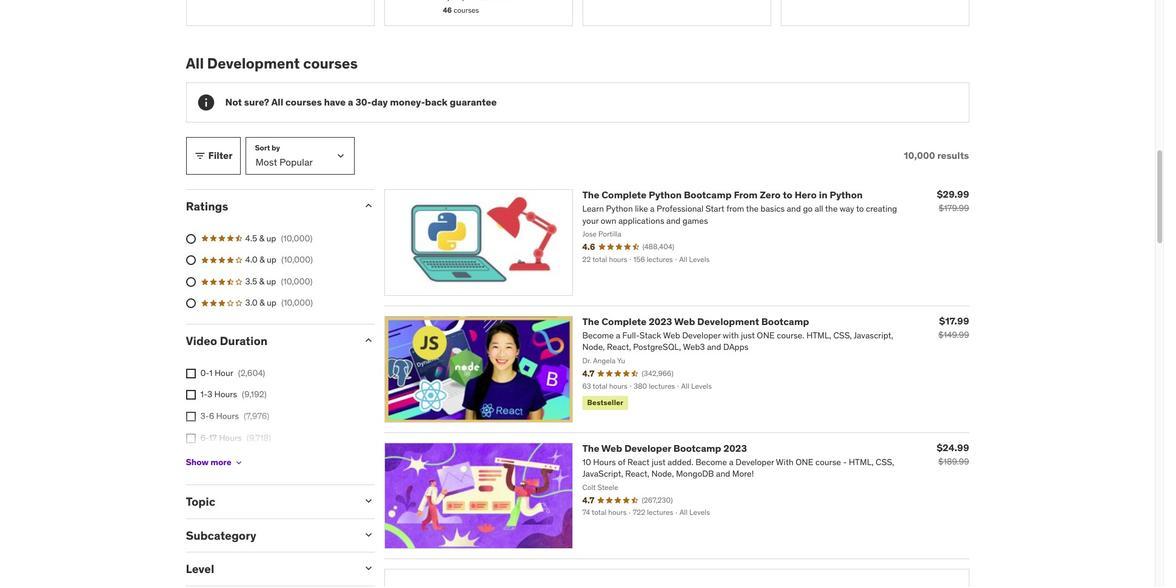 Task type: vqa. For each thing, say whether or not it's contained in the screenshot.


Task type: describe. For each thing, give the bounding box(es) containing it.
complete for python
[[602, 189, 647, 201]]

1 vertical spatial bootcamp
[[761, 315, 809, 327]]

1 python from the left
[[649, 189, 682, 201]]

1 horizontal spatial small image
[[362, 495, 374, 507]]

10,000 results
[[904, 149, 969, 161]]

1 horizontal spatial 2023
[[724, 442, 747, 454]]

(9,718)
[[247, 432, 271, 443]]

17+
[[200, 454, 214, 465]]

10,000
[[904, 149, 935, 161]]

3.5 & up (10,000)
[[245, 276, 313, 287]]

4.0 & up (10,000)
[[245, 254, 313, 265]]

up for 3.5 & up
[[267, 276, 276, 287]]

the complete python bootcamp from zero to hero in python link
[[582, 189, 863, 201]]

& for 3.5
[[259, 276, 264, 287]]

$29.99
[[937, 188, 969, 200]]

$149.99
[[939, 329, 969, 340]]

up for 3.0 & up
[[267, 297, 276, 308]]

the complete 2023 web development bootcamp
[[582, 315, 809, 327]]

$189.99
[[938, 456, 969, 467]]

the web developer bootcamp 2023 link
[[582, 442, 747, 454]]

from
[[734, 189, 758, 201]]

xsmall image for 0-
[[186, 369, 196, 378]]

hours for 3-6 hours
[[216, 411, 239, 421]]

small image for video duration
[[362, 334, 374, 346]]

1 horizontal spatial all
[[271, 96, 283, 108]]

3.0 & up (10,000)
[[245, 297, 313, 308]]

3.0
[[245, 297, 258, 308]]

$17.99 $149.99
[[939, 315, 969, 340]]

1 vertical spatial courses
[[303, 54, 358, 73]]

46
[[443, 6, 452, 15]]

show more
[[186, 457, 231, 468]]

a
[[348, 96, 353, 108]]

the web developer bootcamp 2023
[[582, 442, 747, 454]]

0 vertical spatial all
[[186, 54, 204, 73]]

17
[[209, 432, 217, 443]]

17+ hours
[[200, 454, 239, 465]]

& for 4.0
[[260, 254, 265, 265]]

0 vertical spatial web
[[674, 315, 695, 327]]

show more button
[[186, 450, 244, 475]]

topic button
[[186, 494, 353, 509]]

back
[[425, 96, 448, 108]]

not sure? all courses have a 30-day money-back guarantee
[[225, 96, 497, 108]]

2 vertical spatial courses
[[285, 96, 322, 108]]

1-3 hours (9,192)
[[200, 389, 267, 400]]

0-1 hour (2,604)
[[200, 367, 265, 378]]

sure?
[[244, 96, 269, 108]]

ratings
[[186, 199, 228, 213]]

xsmall image
[[186, 390, 196, 400]]

6-
[[200, 432, 209, 443]]

not
[[225, 96, 242, 108]]

small image inside filter button
[[194, 150, 206, 162]]

4.0
[[245, 254, 258, 265]]

zero
[[760, 189, 781, 201]]

up for 4.5 & up
[[267, 233, 276, 244]]

1-
[[200, 389, 207, 400]]

the for the web developer bootcamp 2023
[[582, 442, 599, 454]]

(10,000) for 4.5 & up (10,000)
[[281, 233, 313, 244]]

duration
[[220, 334, 268, 348]]

all development courses
[[186, 54, 358, 73]]

level
[[186, 562, 214, 576]]

(7,976)
[[244, 411, 269, 421]]

0 horizontal spatial 2023
[[649, 315, 672, 327]]



Task type: locate. For each thing, give the bounding box(es) containing it.
subcategory
[[186, 528, 256, 543]]

hours right 6 on the left bottom of page
[[216, 411, 239, 421]]

topic
[[186, 494, 215, 509]]

video duration button
[[186, 334, 353, 348]]

hero
[[795, 189, 817, 201]]

$24.99 $189.99
[[937, 441, 969, 467]]

all
[[186, 54, 204, 73], [271, 96, 283, 108]]

xsmall image left 3-
[[186, 412, 196, 421]]

(10,000) down the 3.5 & up (10,000) on the top left
[[281, 297, 313, 308]]

3-
[[200, 411, 209, 421]]

0 horizontal spatial python
[[649, 189, 682, 201]]

2 complete from the top
[[602, 315, 647, 327]]

$179.99
[[939, 202, 969, 213]]

0 vertical spatial the
[[582, 189, 599, 201]]

0 horizontal spatial web
[[601, 442, 622, 454]]

0 vertical spatial bootcamp
[[684, 189, 732, 201]]

(9,192)
[[242, 389, 267, 400]]

xsmall image for 6-
[[186, 433, 196, 443]]

0 vertical spatial 2023
[[649, 315, 672, 327]]

money-
[[390, 96, 425, 108]]

(10,000) up 3.0 & up (10,000)
[[281, 276, 313, 287]]

6
[[209, 411, 214, 421]]

(10,000) for 3.5 & up (10,000)
[[281, 276, 313, 287]]

xsmall image inside show more "button"
[[234, 458, 244, 467]]

& right 3.0 on the left bottom of the page
[[260, 297, 265, 308]]

courses left have
[[285, 96, 322, 108]]

4.5 & up (10,000)
[[245, 233, 313, 244]]

2 vertical spatial bootcamp
[[674, 442, 721, 454]]

show
[[186, 457, 209, 468]]

1 vertical spatial complete
[[602, 315, 647, 327]]

day
[[371, 96, 388, 108]]

web
[[674, 315, 695, 327], [601, 442, 622, 454]]

(10,000)
[[281, 233, 313, 244], [281, 254, 313, 265], [281, 276, 313, 287], [281, 297, 313, 308]]

$24.99
[[937, 441, 969, 453]]

1 small image from the top
[[362, 199, 374, 212]]

$17.99
[[939, 315, 969, 327]]

courses right 46 on the left top of page
[[454, 6, 479, 15]]

(10,000) up 4.0 & up (10,000)
[[281, 233, 313, 244]]

filter button
[[186, 137, 240, 175]]

2 the from the top
[[582, 315, 599, 327]]

small image for ratings
[[362, 199, 374, 212]]

30-
[[355, 96, 371, 108]]

0 vertical spatial small image
[[194, 150, 206, 162]]

hours right 17
[[219, 432, 242, 443]]

(10,000) up the 3.5 & up (10,000) on the top left
[[281, 254, 313, 265]]

46 courses
[[443, 6, 479, 15]]

hours right 3
[[214, 389, 237, 400]]

1 horizontal spatial web
[[674, 315, 695, 327]]

xsmall image left 0-
[[186, 369, 196, 378]]

xsmall image
[[186, 369, 196, 378], [186, 412, 196, 421], [186, 433, 196, 443], [234, 458, 244, 467]]

small image
[[194, 150, 206, 162], [362, 495, 374, 507]]

3 small image from the top
[[362, 529, 374, 541]]

2 small image from the top
[[362, 334, 374, 346]]

up right 4.5
[[267, 233, 276, 244]]

1 vertical spatial the
[[582, 315, 599, 327]]

3 the from the top
[[582, 442, 599, 454]]

xsmall image left 6-
[[186, 433, 196, 443]]

0 horizontal spatial all
[[186, 54, 204, 73]]

1 (10,000) from the top
[[281, 233, 313, 244]]

4 small image from the top
[[362, 562, 374, 575]]

have
[[324, 96, 346, 108]]

0 vertical spatial complete
[[602, 189, 647, 201]]

up right 3.5
[[267, 276, 276, 287]]

3.5
[[245, 276, 257, 287]]

2 vertical spatial the
[[582, 442, 599, 454]]

guarantee
[[450, 96, 497, 108]]

0 horizontal spatial development
[[207, 54, 300, 73]]

xsmall image for 3-
[[186, 412, 196, 421]]

the complete python bootcamp from zero to hero in python
[[582, 189, 863, 201]]

0 vertical spatial development
[[207, 54, 300, 73]]

video
[[186, 334, 217, 348]]

& right 4.5
[[259, 233, 264, 244]]

up
[[267, 233, 276, 244], [267, 254, 276, 265], [267, 276, 276, 287], [267, 297, 276, 308]]

4.5
[[245, 233, 257, 244]]

4 (10,000) from the top
[[281, 297, 313, 308]]

0 horizontal spatial small image
[[194, 150, 206, 162]]

the
[[582, 189, 599, 201], [582, 315, 599, 327], [582, 442, 599, 454]]

to
[[783, 189, 793, 201]]

courses up have
[[303, 54, 358, 73]]

development
[[207, 54, 300, 73], [697, 315, 759, 327]]

filter
[[208, 149, 233, 161]]

results
[[937, 149, 969, 161]]

the for the complete python bootcamp from zero to hero in python
[[582, 189, 599, 201]]

6-17 hours (9,718)
[[200, 432, 271, 443]]

(10,000) for 3.0 & up (10,000)
[[281, 297, 313, 308]]

complete for 2023
[[602, 315, 647, 327]]

developer
[[625, 442, 671, 454]]

10,000 results status
[[904, 149, 969, 162]]

0 vertical spatial courses
[[454, 6, 479, 15]]

& right 3.5
[[259, 276, 264, 287]]

bootcamp
[[684, 189, 732, 201], [761, 315, 809, 327], [674, 442, 721, 454]]

up right 4.0
[[267, 254, 276, 265]]

1 complete from the top
[[602, 189, 647, 201]]

bootcamp for from
[[684, 189, 732, 201]]

in
[[819, 189, 828, 201]]

level button
[[186, 562, 353, 576]]

1 vertical spatial development
[[697, 315, 759, 327]]

0-
[[200, 367, 209, 378]]

2 python from the left
[[830, 189, 863, 201]]

hours for 6-17 hours
[[219, 432, 242, 443]]

(2,604)
[[238, 367, 265, 378]]

python
[[649, 189, 682, 201], [830, 189, 863, 201]]

courses
[[454, 6, 479, 15], [303, 54, 358, 73], [285, 96, 322, 108]]

& for 3.0
[[260, 297, 265, 308]]

complete
[[602, 189, 647, 201], [602, 315, 647, 327]]

the complete 2023 web development bootcamp link
[[582, 315, 809, 327]]

hour
[[215, 367, 233, 378]]

up for 4.0 & up
[[267, 254, 276, 265]]

more
[[211, 457, 231, 468]]

1 horizontal spatial python
[[830, 189, 863, 201]]

1
[[209, 367, 213, 378]]

&
[[259, 233, 264, 244], [260, 254, 265, 265], [259, 276, 264, 287], [260, 297, 265, 308]]

1 vertical spatial web
[[601, 442, 622, 454]]

small image for subcategory
[[362, 529, 374, 541]]

1 the from the top
[[582, 189, 599, 201]]

video duration
[[186, 334, 268, 348]]

the for the complete 2023 web development bootcamp
[[582, 315, 599, 327]]

1 vertical spatial small image
[[362, 495, 374, 507]]

hours right '17+'
[[216, 454, 239, 465]]

2023
[[649, 315, 672, 327], [724, 442, 747, 454]]

hours for 1-3 hours
[[214, 389, 237, 400]]

& right 4.0
[[260, 254, 265, 265]]

up right 3.0 on the left bottom of the page
[[267, 297, 276, 308]]

$29.99 $179.99
[[937, 188, 969, 213]]

(10,000) for 4.0 & up (10,000)
[[281, 254, 313, 265]]

3
[[207, 389, 212, 400]]

small image
[[362, 199, 374, 212], [362, 334, 374, 346], [362, 529, 374, 541], [362, 562, 374, 575]]

3-6 hours (7,976)
[[200, 411, 269, 421]]

hours
[[214, 389, 237, 400], [216, 411, 239, 421], [219, 432, 242, 443], [216, 454, 239, 465]]

1 vertical spatial 2023
[[724, 442, 747, 454]]

xsmall image right more
[[234, 458, 244, 467]]

2 (10,000) from the top
[[281, 254, 313, 265]]

3 (10,000) from the top
[[281, 276, 313, 287]]

bootcamp for 2023
[[674, 442, 721, 454]]

ratings button
[[186, 199, 353, 213]]

small image for level
[[362, 562, 374, 575]]

subcategory button
[[186, 528, 353, 543]]

& for 4.5
[[259, 233, 264, 244]]

1 horizontal spatial development
[[697, 315, 759, 327]]

1 vertical spatial all
[[271, 96, 283, 108]]



